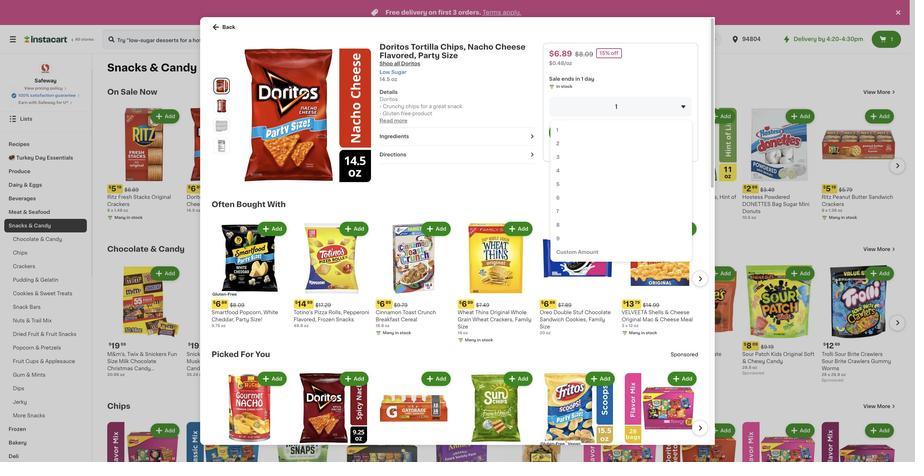 Task type: locate. For each thing, give the bounding box(es) containing it.
snacks down rolls,
[[336, 318, 354, 323]]

gluten- for smartfood popcorn, white cheddar, party size!
[[213, 293, 228, 297]]

doritos inside doritos tortilla chips, nacho cheese flavored, party size 14.5 oz
[[187, 195, 205, 200]]

many for wheat thins original whole grain wheat crackers, family size
[[465, 339, 477, 343]]

chocolate inside m&m's peanut milk chocolate candy super bowl chocolates party size 38 oz
[[584, 360, 610, 365]]

0 vertical spatial frozen
[[318, 318, 335, 323]]

crackers
[[107, 202, 130, 207], [266, 202, 289, 207], [823, 202, 845, 207], [13, 264, 35, 269]]

89 up smartfood
[[222, 301, 227, 305]]

white
[[264, 310, 278, 315]]

0 vertical spatial nacho
[[468, 43, 494, 51]]

milk inside reese's milk chocolate snack size peanut butter cups christmas candy 10.5 oz
[[526, 352, 536, 357]]

nacho inside doritos tortilla chips, nacho cheese flavored, party size shop all doritos low sugar 14.5 oz
[[468, 43, 494, 51]]

flavored right lime at the right top of the page
[[677, 202, 699, 207]]

snacks & candy up now
[[107, 63, 197, 73]]

tostitos for tostitos tortilla chips, hint of lime flavored
[[664, 195, 684, 200]]

1 button
[[873, 31, 902, 48]]

view more for 2
[[864, 90, 891, 95]]

smartfood
[[212, 310, 239, 315]]

many in stock for cinnamon toast crunch breakfast cereal
[[383, 332, 411, 335]]

3 right for
[[257, 352, 260, 357]]

christmas inside m&m's, twix & snickers fun size milk chocolate christmas candy assortment bulk candy
[[107, 367, 133, 372]]

chips link down assortment
[[107, 403, 131, 411]]

butter inside ritz peanut butter sandwich crackers 8 x 1.38 oz
[[852, 195, 868, 200]]

m&m's, twix & snickers fun size milk chocolate christmas candy assortment bulk candy
[[107, 352, 177, 379]]

0 horizontal spatial flavored
[[301, 352, 323, 357]]

snacks up frozen link
[[27, 414, 45, 419]]

view more link for 8
[[864, 246, 896, 253]]

0 horizontal spatial ritz
[[107, 195, 117, 200]]

sandwich
[[870, 195, 894, 200], [540, 318, 565, 323]]

0 horizontal spatial sale
[[121, 88, 138, 96]]

2 horizontal spatial cups
[[700, 360, 713, 365]]

0 vertical spatial sugar
[[392, 70, 407, 75]]

0 vertical spatial gluten-
[[346, 177, 362, 181]]

2 view more link from the top
[[864, 246, 896, 253]]

$ 6 89 for wheat thins original whole grain wheat crackers, family size
[[460, 301, 474, 308]]

christmas for 3
[[232, 360, 258, 365]]

35.24
[[187, 374, 198, 378]]

0 horizontal spatial for
[[56, 101, 62, 105]]

crackers up 1.38
[[823, 202, 845, 207]]

sponsored badge image down chewy
[[743, 372, 765, 376]]

chips, for doritos tortilla chips, nacho cheese flavored, party size 14.5 oz
[[225, 195, 241, 200]]

chips, down free delivery on first 3 orders. terms apply.
[[441, 43, 466, 51]]

pricing
[[35, 87, 49, 91]]

x left 1.48
[[111, 209, 113, 213]]

snickers, twix, milky way & 3 musketeers minis christmas candy chocolate bar variety pack
[[187, 352, 260, 379]]

frozen link
[[4, 423, 87, 437]]

premium original saltine crackers
[[266, 195, 328, 207]]

4.2
[[425, 366, 432, 370]]

0 horizontal spatial $ 19 59
[[109, 343, 126, 350]]

tostitos inside tostitos tortilla chips, original, scoops, party size
[[505, 195, 525, 200]]

1 vertical spatial vegan
[[568, 443, 581, 447]]

chips, up 7
[[544, 195, 560, 200]]

family down whole
[[515, 318, 532, 323]]

1 vertical spatial chips link
[[107, 403, 131, 411]]

0 horizontal spatial sandwich
[[540, 318, 565, 323]]

9.75
[[212, 324, 220, 328]]

1 inside button
[[892, 37, 894, 42]]

premium inside premium original saltine crackers
[[266, 195, 289, 200]]

many for ritz peanut butter sandwich crackers
[[830, 216, 841, 220]]

$8.09 left 15% at top right
[[576, 52, 594, 57]]

89 left $7.49
[[468, 301, 474, 305]]

6 up cinnamon
[[380, 301, 385, 308]]

2 tostitos from the left
[[664, 195, 684, 200]]

variety right bar
[[242, 367, 259, 372]]

1 $ 19 59 from the left
[[109, 343, 126, 350]]

2 view more from the top
[[864, 247, 891, 252]]

crawlers
[[862, 352, 884, 357], [849, 360, 871, 365]]

flavored, up all
[[380, 52, 417, 59]]

1 horizontal spatial variety
[[287, 360, 304, 365]]

2 reese's from the left
[[664, 352, 683, 357]]

peanut inside m&m's peanut milk chocolate candy super bowl chocolates party size 38 oz
[[603, 352, 621, 357]]

2 $ 19 59 from the left
[[188, 343, 206, 350]]

6
[[191, 185, 196, 193], [557, 196, 560, 201], [216, 301, 221, 308], [380, 301, 385, 308], [462, 301, 467, 308], [544, 301, 549, 308]]

None search field
[[102, 29, 614, 49]]

$ 5 19 left the $5.79 in the top of the page
[[824, 185, 837, 193]]

$6.89 original price: $8.09 element for doritos tortilla chips, nacho cheese flavored, party size
[[187, 185, 261, 194]]

0 vertical spatial $8.09
[[576, 52, 594, 57]]

12.5
[[425, 216, 433, 220]]

$ 19 59 up m&m's,
[[109, 343, 126, 350]]

cheddar,
[[212, 318, 235, 323]]

bag
[[773, 202, 783, 207]]

fruit inside gushers fruit flavored snacks, variety pack, strawberry and tropical 16 oz
[[289, 352, 300, 357]]

sour down 69
[[836, 352, 847, 357]]

now
[[140, 88, 157, 96]]

$6.39 original price: $6.89 element
[[664, 342, 737, 351]]

more for chips
[[878, 405, 891, 410]]

2 for $
[[747, 185, 752, 193]]

free inside limited time offer region
[[386, 10, 400, 15]]

0 horizontal spatial chips link
[[4, 247, 87, 260]]

1 horizontal spatial vegan
[[568, 443, 581, 447]]

sponsored badge image
[[743, 372, 765, 376], [425, 372, 447, 376], [346, 379, 367, 383], [823, 379, 844, 383]]

1 horizontal spatial 10.5
[[664, 374, 672, 378]]

$ 6 89 up cinnamon
[[377, 301, 391, 308]]

add
[[165, 114, 175, 119], [244, 114, 255, 119], [324, 114, 334, 119], [403, 114, 414, 119], [562, 114, 573, 119], [642, 114, 652, 119], [721, 114, 732, 119], [801, 114, 811, 119], [880, 114, 891, 119], [272, 227, 282, 232], [354, 227, 365, 232], [436, 227, 447, 232], [518, 227, 529, 232], [683, 227, 693, 232], [165, 272, 175, 277], [244, 272, 255, 277], [324, 272, 334, 277], [403, 272, 414, 277], [483, 272, 493, 277], [562, 272, 573, 277], [642, 272, 652, 277], [721, 272, 732, 277], [801, 272, 811, 277], [880, 272, 891, 277], [272, 377, 282, 382], [354, 377, 365, 382], [436, 377, 447, 382], [518, 377, 529, 382], [600, 377, 611, 382], [683, 377, 693, 382], [165, 429, 175, 434], [244, 429, 255, 434], [324, 429, 334, 434], [483, 429, 493, 434], [562, 429, 573, 434], [642, 429, 652, 434], [721, 429, 732, 434], [801, 429, 811, 434], [880, 429, 891, 434]]

many in stock for ritz peanut butter sandwich crackers
[[830, 216, 858, 220]]

0 horizontal spatial gluten-
[[213, 293, 228, 297]]

6 up doritos tortilla chips, nacho cheese flavored, party size 14.5 oz
[[191, 185, 196, 193]]

1 inside 'field'
[[616, 104, 618, 110]]

popcorn
[[13, 346, 34, 351]]

cups inside reese's milk chocolate peanut butter cups christmas candy 10.5 oz
[[700, 360, 713, 365]]

many in stock for wheat thins original whole grain wheat crackers, family size
[[465, 339, 494, 343]]

wheat down thins at the bottom right of the page
[[473, 318, 489, 323]]

sweet
[[40, 292, 56, 297]]

snack inside reese's milk chocolate snack size peanut butter cups christmas candy 10.5 oz
[[505, 360, 520, 365]]

$17.29
[[316, 303, 331, 308]]

$6.89 original price: $9.79 element
[[376, 300, 452, 309]]

1 59 from the left
[[121, 343, 126, 347]]

0 horizontal spatial 59
[[121, 343, 126, 347]]

2 $ 5 19 from the left
[[824, 185, 837, 193]]

12
[[629, 324, 633, 328], [827, 343, 835, 350]]

crackers up 1.48
[[107, 202, 130, 207]]

38
[[584, 374, 589, 378]]

0 vertical spatial 14.5
[[380, 77, 390, 82]]

1 horizontal spatial $6.89
[[682, 188, 696, 193]]

ritz fresh stacks original crackers 8 x 1.48 oz
[[107, 195, 171, 213]]

view more link for 2
[[864, 89, 896, 96]]

tortilla for tostitos tortilla chips, hint of lime flavored
[[685, 195, 702, 200]]

0 vertical spatial sale
[[550, 77, 561, 82]]

$ 6 89 inside $6.89 original price: $7.49 element
[[460, 301, 474, 308]]

0 vertical spatial doritos
[[380, 43, 409, 51]]

0 horizontal spatial butter
[[552, 360, 568, 365]]

59
[[121, 343, 126, 347], [200, 343, 206, 347]]

sponsored badge image down 4.2 oz
[[425, 372, 447, 376]]

sponsored badge image down 28
[[823, 379, 844, 383]]

3 view more from the top
[[864, 405, 891, 410]]

$5.79
[[840, 188, 853, 193]]

sugar down all
[[392, 70, 407, 75]]

original down $8.09 original price: $9.19 element
[[784, 352, 803, 357]]

0 vertical spatial 28.8
[[743, 366, 752, 370]]

nacho
[[468, 43, 494, 51], [242, 195, 258, 200]]

peanut down 20
[[533, 360, 551, 365]]

1 horizontal spatial gluten-free
[[346, 177, 371, 181]]

9
[[557, 237, 560, 242]]

$ 19 59 for snickers,
[[188, 343, 206, 350]]

0 horizontal spatial sour
[[743, 352, 755, 357]]

variety up and at the bottom of page
[[287, 360, 304, 365]]

1 horizontal spatial family
[[589, 318, 606, 323]]

original down velveeta
[[622, 318, 642, 323]]

1 vertical spatial snack
[[505, 360, 520, 365]]

$7.49
[[476, 303, 490, 308]]

chocolate inside reese's milk chocolate snack size peanut butter cups christmas candy 10.5 oz
[[537, 352, 563, 357]]

$ 19 59 up snickers,
[[188, 343, 206, 350]]

sale
[[550, 77, 561, 82], [121, 88, 138, 96]]

1 horizontal spatial 28.8
[[832, 374, 841, 378]]

oz inside the ritz fresh stacks original crackers 8 x 1.48 oz
[[123, 209, 128, 213]]

0 horizontal spatial family
[[515, 318, 532, 323]]

snacks inside more snacks link
[[27, 414, 45, 419]]

premium up with
[[266, 195, 289, 200]]

6 for wheat thins original whole grain wheat crackers, family size
[[462, 301, 467, 308]]

0 horizontal spatial 14.5
[[187, 209, 195, 213]]

flavored, for doritos tortilla chips, nacho cheese flavored, party size shop all doritos low sugar 14.5 oz
[[380, 52, 417, 59]]

2 59 from the left
[[200, 343, 206, 347]]

$ 6 89 up oreo
[[542, 301, 556, 308]]

$ for ritz fresh stacks original crackers
[[109, 186, 111, 190]]

snacks up on sale now
[[107, 63, 147, 73]]

gluten-free for smartfood popcorn, white cheddar, party size!
[[213, 293, 237, 297]]

cheese left often
[[187, 202, 206, 207]]

flavored, inside doritos tortilla chips, nacho cheese flavored, party size 14.5 oz
[[207, 202, 230, 207]]

1 vertical spatial flavored,
[[207, 202, 230, 207]]

6 up 7
[[557, 196, 560, 201]]

1 vertical spatial frozen
[[9, 428, 26, 433]]

6 for doritos tortilla chips, nacho cheese flavored, party size
[[191, 185, 196, 193]]

ritz peanut butter sandwich crackers 8 x 1.38 oz
[[823, 195, 894, 213]]

0 vertical spatial 14
[[298, 301, 307, 308]]

1 horizontal spatial frozen
[[318, 318, 335, 323]]

flavored,
[[380, 52, 417, 59], [207, 202, 230, 207], [294, 318, 317, 323]]

5 inside "element"
[[111, 185, 116, 193]]

5
[[557, 182, 560, 187], [111, 185, 116, 193], [827, 185, 832, 193]]

1 horizontal spatial 14.5
[[380, 77, 390, 82]]

peanut down the $5.79 in the top of the page
[[833, 195, 851, 200]]

$6.89 original price: $8.09 element up popcorn,
[[212, 300, 288, 309]]

chips, inside tostitos tortilla chips, original, scoops, party size
[[544, 195, 560, 200]]

product group containing 13
[[622, 221, 699, 338]]

🦃
[[9, 156, 15, 161]]

jerky link
[[4, 396, 87, 410]]

1 vertical spatial sale
[[121, 88, 138, 96]]

1 horizontal spatial chocolate & candy
[[107, 246, 185, 253]]

crackers up the pudding
[[13, 264, 35, 269]]

6 up smartfood
[[216, 301, 221, 308]]

2 horizontal spatial 5
[[827, 185, 832, 193]]

gum & mints link
[[4, 369, 87, 382]]

oz inside smartfood popcorn, white cheddar, party size! 9.75 oz
[[221, 324, 226, 328]]

tortilla up often
[[207, 195, 223, 200]]

$8.09 inside $6.89 $8.09
[[576, 52, 594, 57]]

89 for doritos tortilla chips, nacho cheese flavored, party size
[[197, 186, 202, 190]]

1 vertical spatial chocolate & candy
[[107, 246, 185, 253]]

reese's for snack
[[505, 352, 525, 357]]

$ 6 89 for oreo double stuf chocolate sandwich cookies, family size
[[542, 301, 556, 308]]

enlarge tortillas & flat bread doritos tortilla chips, nacho cheese flavored, party size hero (opens in a new tab) image
[[215, 80, 228, 92]]

size inside doritos tortilla chips, nacho cheese flavored, party size shop all doritos low sugar 14.5 oz
[[442, 52, 458, 59]]

$ for wheat thins original whole grain wheat crackers, family size
[[460, 301, 462, 305]]

$ 6 89 for smartfood popcorn, white cheddar, party size!
[[213, 301, 227, 308]]

wheat up grain
[[458, 310, 474, 315]]

item carousel region containing 6
[[202, 218, 709, 348]]

shop link
[[4, 83, 87, 98]]

1 reese's from the left
[[505, 352, 525, 357]]

sandwich down oreo
[[540, 318, 565, 323]]

2 up 4
[[557, 141, 560, 146]]

ritz for ritz fresh stacks original crackers
[[107, 195, 117, 200]]

0 horizontal spatial premium
[[266, 195, 289, 200]]

tostitos for tostitos tortilla chips, original, scoops, party size
[[505, 195, 525, 200]]

snack
[[13, 305, 28, 310], [505, 360, 520, 365]]

pudding
[[13, 278, 34, 283]]

chips, for tostitos tortilla chips, hint of lime flavored
[[703, 195, 719, 200]]

1 ritz from the left
[[107, 195, 117, 200]]

1 horizontal spatial 12
[[827, 343, 835, 350]]

snacks inside totino's pizza rolls, pepperoni flavored, frozen snacks 48.8 oz
[[336, 318, 354, 323]]

sale up in
[[550, 77, 561, 82]]

chocolate inside snickers, twix, milky way & 3 musketeers minis christmas candy chocolate bar variety pack
[[205, 367, 231, 372]]

product group
[[107, 108, 181, 223], [187, 108, 261, 214], [266, 108, 340, 223], [346, 108, 419, 223], [505, 108, 578, 214], [584, 108, 658, 207], [664, 108, 737, 214], [743, 108, 817, 221], [823, 108, 896, 223], [212, 221, 288, 329], [294, 221, 370, 329], [376, 221, 452, 338], [458, 221, 535, 345], [622, 221, 699, 338], [107, 265, 181, 379], [187, 265, 261, 379], [266, 265, 340, 379], [346, 265, 419, 385], [425, 265, 499, 378], [505, 265, 578, 379], [584, 265, 658, 379], [664, 265, 737, 387], [743, 265, 817, 378], [823, 265, 896, 385], [212, 371, 288, 463], [294, 371, 370, 463], [376, 371, 452, 463], [458, 371, 535, 463], [540, 371, 617, 463], [622, 371, 699, 463], [107, 423, 181, 463], [187, 423, 261, 463], [266, 423, 340, 463], [346, 423, 419, 463], [425, 423, 499, 463], [505, 423, 578, 463], [584, 423, 658, 463], [664, 423, 737, 463], [743, 423, 817, 463], [823, 423, 896, 463]]

0 horizontal spatial 2
[[557, 141, 560, 146]]

family inside oreo double stuf chocolate sandwich cookies, family size 20 oz
[[589, 318, 606, 323]]

0 horizontal spatial gluten-free
[[213, 293, 237, 297]]

10.5 inside reese's milk chocolate peanut butter cups christmas candy 10.5 oz
[[664, 374, 672, 378]]

tortilla inside tostitos tortilla chips, hint of lime flavored
[[685, 195, 702, 200]]

3 up 4
[[557, 155, 560, 160]]

doritos tortilla chips, nacho cheese flavored, party size shop all doritos low sugar 14.5 oz
[[380, 43, 526, 82]]

0 horizontal spatial $8.09
[[230, 303, 245, 308]]

gluten-free for many in stock
[[346, 177, 371, 181]]

1 vertical spatial gluten-free
[[213, 293, 237, 297]]

$ 6 89 for doritos tortilla chips, nacho cheese flavored, party size
[[188, 185, 202, 193]]

tostitos tortilla chips, hint of lime flavored
[[664, 195, 737, 207]]

cheese down the apply. at the top right of the page
[[496, 43, 526, 51]]

peanut down spo
[[664, 360, 681, 365]]

6 up grain
[[462, 301, 467, 308]]

2 horizontal spatial 10.5
[[743, 216, 751, 220]]

stores
[[81, 38, 94, 42]]

oz inside doritos tortilla chips, nacho cheese flavored, party size shop all doritos low sugar 14.5 oz
[[392, 77, 398, 82]]

1 vertical spatial premium
[[385, 352, 407, 357]]

89 inside $ 2 89
[[753, 186, 758, 190]]

$ for smartfood popcorn, white cheddar, party size!
[[213, 301, 216, 305]]

many in stock inside product group
[[630, 332, 658, 335]]

13
[[626, 301, 635, 308]]

0 vertical spatial shop
[[380, 61, 393, 66]]

tostitos up lime at the right top of the page
[[664, 195, 684, 200]]

details doritos • crunchy chips for a great snack • gluten free product read more
[[380, 90, 463, 123]]

1 • from the top
[[380, 104, 382, 109]]

5 left the $6.69
[[111, 185, 116, 193]]

shop up 100%
[[20, 88, 33, 93]]

many for ritz fresh stacks original crackers
[[114, 216, 126, 220]]

gum & mints
[[13, 373, 46, 378]]

1 vertical spatial variety
[[242, 367, 259, 372]]

shop up low
[[380, 61, 393, 66]]

oz
[[392, 77, 398, 82], [123, 209, 128, 213], [196, 209, 201, 213], [839, 209, 843, 213], [752, 216, 757, 220], [434, 216, 439, 220], [221, 324, 226, 328], [304, 324, 309, 328], [385, 324, 390, 328], [634, 324, 639, 328], [464, 332, 468, 335], [546, 332, 551, 335], [753, 366, 758, 370], [433, 366, 437, 370], [120, 374, 125, 378], [199, 374, 204, 378], [352, 374, 357, 378], [514, 374, 519, 378], [590, 374, 595, 378], [272, 374, 276, 378], [673, 374, 677, 378], [842, 374, 847, 378]]

6 up oreo
[[544, 301, 549, 308]]

original up "crackers," at the right bottom of the page
[[491, 310, 510, 315]]

3 view more link from the top
[[864, 404, 896, 411]]

0 vertical spatial flavored
[[677, 202, 699, 207]]

bulk
[[138, 374, 149, 379]]

1 inside 1 2 3 4 5 6 7 8 9 custom amount
[[557, 128, 559, 133]]

89 inside $6.89 original price: $7.89 element
[[550, 301, 556, 305]]

8 left 1.38
[[823, 209, 825, 213]]

sour down the trolli at the right
[[823, 360, 834, 365]]

$6.89 original price: $8.09 element for smartfood popcorn, white cheddar, party size!
[[212, 300, 288, 309]]

more
[[394, 118, 408, 123]]

1 vertical spatial wheat
[[473, 318, 489, 323]]

stock
[[562, 85, 573, 89], [131, 216, 143, 220], [370, 216, 381, 220], [290, 216, 302, 220], [847, 216, 858, 220], [449, 223, 461, 227], [400, 332, 411, 335], [646, 332, 658, 335], [482, 339, 494, 343], [688, 381, 699, 385]]

snacks
[[107, 63, 147, 73], [9, 224, 27, 229], [336, 318, 354, 323], [58, 332, 77, 337], [27, 414, 45, 419]]

3 right first
[[453, 10, 457, 15]]

89 up cinnamon
[[386, 301, 391, 305]]

89 inside $6.89 original price: $7.49 element
[[468, 301, 474, 305]]

1 horizontal spatial butter
[[683, 360, 698, 365]]

snacks down meat
[[9, 224, 27, 229]]

59 up snickers,
[[200, 343, 206, 347]]

list box
[[551, 121, 693, 262]]

1 view more from the top
[[864, 90, 891, 95]]

item carousel region containing 5
[[107, 105, 906, 234]]

christmas inside snickers, twix, milky way & 3 musketeers minis christmas candy chocolate bar variety pack
[[232, 360, 258, 365]]

2 vertical spatial flavored,
[[294, 318, 317, 323]]

3
[[453, 10, 457, 15], [557, 155, 560, 160], [622, 324, 625, 328], [257, 352, 260, 357]]

0 vertical spatial view more link
[[864, 89, 896, 96]]

safeway logo image
[[39, 62, 52, 76]]

$ 5 19 inside $5.19 original price: $5.79 element
[[824, 185, 837, 193]]

1 horizontal spatial chips
[[107, 403, 131, 411]]

1 $ 5 19 from the left
[[109, 185, 122, 193]]

sponsored badge image for 3.1 oz
[[346, 379, 367, 383]]

ritz up 1.38
[[823, 195, 832, 200]]

christmas for size
[[107, 367, 133, 372]]

1 horizontal spatial 59
[[200, 343, 206, 347]]

1 view more link from the top
[[864, 89, 896, 96]]

1 horizontal spatial premium
[[385, 352, 407, 357]]

1 tostitos from the left
[[505, 195, 525, 200]]

1 horizontal spatial snack
[[505, 360, 520, 365]]

1 vertical spatial •
[[380, 111, 382, 116]]

0 horizontal spatial 14
[[298, 301, 307, 308]]

2 vertical spatial gluten-
[[541, 443, 556, 447]]

pudding & gelatin
[[13, 278, 58, 283]]

$ 6 89 up grain
[[460, 301, 474, 308]]

1
[[892, 37, 894, 42], [582, 77, 584, 82], [616, 104, 618, 110], [557, 128, 559, 133]]

chips, left the hint
[[703, 195, 719, 200]]

3 inside the 'velveeta shells & cheese original mac & cheese meal 3 x 12 oz'
[[622, 324, 625, 328]]

sponsored badge image for trolli sour brite crawlers sour brite crawlers gummy worms
[[823, 379, 844, 383]]

$6.89 original price: $8.09 element
[[187, 185, 261, 194], [505, 185, 578, 194], [212, 300, 288, 309]]

$6.69
[[124, 188, 139, 193]]

brite up worms
[[835, 360, 847, 365]]

0 vertical spatial wheat
[[458, 310, 474, 315]]

0 vertical spatial premium
[[266, 195, 289, 200]]

14 left 99
[[298, 301, 307, 308]]

many in stock for velveeta shells & cheese original mac & cheese meal
[[630, 332, 658, 335]]

$ 6 89 up doritos tortilla chips, nacho cheese flavored, party size 14.5 oz
[[188, 185, 202, 193]]

chips, inside tostitos tortilla chips, hint of lime flavored
[[703, 195, 719, 200]]

instacart logo image
[[24, 35, 67, 44]]

gluten
[[383, 111, 400, 116]]

1 horizontal spatial sandwich
[[870, 195, 894, 200]]

0 vertical spatial gluten-free
[[346, 177, 371, 181]]

sandwich down $5.19 original price: $5.79 element
[[870, 195, 894, 200]]

89 inside $6.89 original price: $9.79 element
[[386, 301, 391, 305]]

1 horizontal spatial nacho
[[468, 43, 494, 51]]

chips, for tostitos tortilla chips, original, scoops, party size
[[544, 195, 560, 200]]

6 for smartfood popcorn, white cheddar, party size!
[[216, 301, 221, 308]]

crawlers up gummy
[[862, 352, 884, 357]]

12 left 69
[[827, 343, 835, 350]]

snacks & candy down meat & seafood
[[9, 224, 51, 229]]

flavored, left the bought
[[207, 202, 230, 207]]

5 left the $5.79 in the top of the page
[[827, 185, 832, 193]]

crunch
[[418, 310, 436, 315]]

1 horizontal spatial 5
[[557, 182, 560, 187]]

1 horizontal spatial $ 5 19
[[824, 185, 837, 193]]

dried fruit & fruit snacks link
[[4, 328, 87, 342]]

oz inside hostess powdered donettes bag sugar mini donuts 10.5 oz
[[752, 216, 757, 220]]

item carousel region
[[107, 105, 906, 234], [202, 218, 709, 348], [107, 263, 906, 391], [202, 368, 709, 463]]

8 up 9
[[557, 223, 560, 228]]

original down $5.19 original price: $6.69 "element"
[[152, 195, 171, 200]]

view more
[[864, 90, 891, 95], [864, 247, 891, 252], [864, 405, 891, 410]]

doritos for doritos tortilla chips, nacho cheese flavored, party size shop all doritos low sugar 14.5 oz
[[380, 43, 409, 51]]

popcorn & pretzels
[[13, 346, 61, 351]]

6 for cinnamon toast crunch breakfast cereal
[[380, 301, 385, 308]]

0 vertical spatial variety
[[287, 360, 304, 365]]

donettes
[[743, 202, 771, 207]]

1 horizontal spatial gluten-
[[346, 177, 362, 181]]

• up the read
[[380, 111, 382, 116]]

cups inside reese's milk chocolate snack size peanut butter cups christmas candy 10.5 oz
[[505, 367, 518, 372]]

flavored, inside doritos tortilla chips, nacho cheese flavored, party size shop all doritos low sugar 14.5 oz
[[380, 52, 417, 59]]

89 for oreo double stuf chocolate sandwich cookies, family size
[[550, 301, 556, 305]]

chips up the pudding
[[13, 251, 28, 256]]

1 horizontal spatial flavored,
[[294, 318, 317, 323]]

$14.99
[[643, 303, 660, 308]]

0 horizontal spatial variety
[[242, 367, 259, 372]]

shells
[[649, 310, 664, 315]]

crawlers left gummy
[[849, 360, 871, 365]]

day
[[585, 77, 595, 82]]

directions button
[[380, 151, 535, 159]]

$5.19 original price: $5.79 element
[[823, 185, 896, 194]]

1 family from the left
[[515, 318, 532, 323]]

1 horizontal spatial 14
[[458, 332, 463, 335]]

1 vertical spatial $8.09
[[230, 303, 245, 308]]

peanut right 'm&m's'
[[603, 352, 621, 357]]

more for on sale now
[[878, 90, 891, 95]]

tortilla for doritos tortilla chips, nacho cheese flavored, party size shop all doritos low sugar 14.5 oz
[[411, 43, 439, 51]]

chips link up the pudding & gelatin link
[[4, 247, 87, 260]]

0 horizontal spatial chocolate & candy link
[[4, 233, 87, 247]]

94804
[[743, 36, 762, 42]]

tortilla up scoops,
[[526, 195, 543, 200]]

whole
[[511, 310, 527, 315]]

x left 1.38
[[826, 209, 829, 213]]

1.48
[[114, 209, 123, 213]]

tostitos up original,
[[505, 195, 525, 200]]

chips down assortment
[[107, 403, 131, 411]]

1 vertical spatial brite
[[835, 360, 847, 365]]

for left "a"
[[421, 104, 428, 109]]

oz inside cinnamon toast crunch breakfast cereal 18.8 oz
[[385, 324, 390, 328]]

0 horizontal spatial 5
[[111, 185, 116, 193]]

size inside oreo double stuf chocolate sandwich cookies, family size 20 oz
[[540, 325, 551, 330]]

x inside the 'velveeta shells & cheese original mac & cheese meal 3 x 12 oz'
[[626, 324, 628, 328]]

chips
[[406, 104, 420, 109]]

chips, for doritos tortilla chips, nacho cheese flavored, party size shop all doritos low sugar 14.5 oz
[[441, 43, 466, 51]]

milky
[[225, 352, 238, 357]]

1 horizontal spatial chocolate & candy link
[[107, 245, 185, 254]]

$6.89 original price: $8.09 element up doritos tortilla chips, nacho cheese flavored, party size 14.5 oz
[[187, 185, 261, 194]]

0 horizontal spatial flavored,
[[207, 202, 230, 207]]

fruit up gum
[[13, 360, 24, 365]]

enlarge tortillas & flat bread doritos tortilla chips, nacho cheese flavored, party size angle_back (opens in a new tab) image
[[215, 100, 228, 113]]

0 horizontal spatial 28.8
[[743, 366, 752, 370]]

fruit cups & applesauce link
[[4, 355, 87, 369]]

many for cinnamon toast crunch breakfast cereal
[[383, 332, 395, 335]]

minis
[[218, 360, 231, 365]]

premium up the "hazelnut" on the left of the page
[[385, 352, 407, 357]]

candy inside reese's milk chocolate snack size peanut butter cups christmas candy 10.5 oz
[[546, 367, 563, 372]]

$ 6 89 for cinnamon toast crunch breakfast cereal
[[377, 301, 391, 308]]

0 vertical spatial view more
[[864, 90, 891, 95]]

ritz left the fresh
[[107, 195, 117, 200]]

sour
[[743, 352, 755, 357], [836, 352, 847, 357], [823, 360, 834, 365]]

tortilla for doritos tortilla chips, nacho cheese flavored, party size 14.5 oz
[[207, 195, 223, 200]]

2 ritz from the left
[[823, 195, 832, 200]]

milk inside m&m's peanut milk chocolate candy super bowl chocolates party size 38 oz
[[622, 352, 632, 357]]

doritos inside doritos tortilla chips, nacho cheese flavored, party size shop all doritos low sugar 14.5 oz
[[380, 43, 409, 51]]

chips, up often
[[225, 195, 241, 200]]

gushers fruit flavored snacks, variety pack, strawberry and tropical 16 oz
[[266, 352, 326, 378]]

12 down velveeta
[[629, 324, 633, 328]]

flavored up pack,
[[301, 352, 323, 357]]

trolli sour brite crawlers sour brite crawlers gummy worms 28 x 28.8 oz
[[823, 352, 892, 378]]

0 vertical spatial chips
[[13, 251, 28, 256]]

shop inside doritos tortilla chips, nacho cheese flavored, party size shop all doritos low sugar 14.5 oz
[[380, 61, 393, 66]]

with
[[268, 201, 286, 209]]

add button
[[151, 110, 179, 123], [231, 110, 258, 123], [310, 110, 338, 123], [390, 110, 417, 123], [549, 110, 576, 123], [628, 110, 656, 123], [708, 110, 735, 123], [787, 110, 815, 123], [866, 110, 894, 123], [258, 223, 286, 236], [341, 223, 368, 236], [423, 223, 450, 236], [505, 223, 532, 236], [669, 223, 697, 236], [151, 268, 179, 281], [231, 268, 258, 281], [310, 268, 338, 281], [390, 268, 417, 281], [469, 268, 497, 281], [549, 268, 576, 281], [628, 268, 656, 281], [708, 268, 735, 281], [787, 268, 815, 281], [866, 268, 894, 281], [258, 373, 286, 386], [341, 373, 368, 386], [423, 373, 450, 386], [505, 373, 532, 386], [587, 373, 615, 386], [669, 373, 697, 386], [151, 425, 179, 438], [231, 425, 258, 438], [310, 425, 338, 438], [469, 425, 497, 438], [549, 425, 576, 438], [628, 425, 656, 438], [708, 425, 735, 438], [787, 425, 815, 438], [866, 425, 894, 438]]

0 horizontal spatial 12
[[629, 324, 633, 328]]

oz inside oreo double stuf chocolate sandwich cookies, family size 20 oz
[[546, 332, 551, 335]]

safeway
[[35, 78, 57, 83], [38, 101, 56, 105]]

$6.89 up tostitos tortilla chips, hint of lime flavored
[[682, 188, 696, 193]]

essentials
[[47, 156, 73, 161]]

often bought with
[[212, 201, 286, 209]]

& inside m&m's, twix & snickers fun size milk chocolate christmas candy assortment bulk candy
[[140, 352, 144, 357]]

2 vertical spatial doritos
[[187, 195, 205, 200]]

1 horizontal spatial cups
[[505, 367, 518, 372]]

0 vertical spatial 12
[[629, 324, 633, 328]]

in inside product group
[[642, 332, 645, 335]]

fruit up and at the bottom of page
[[289, 352, 300, 357]]

tortilla inside tostitos tortilla chips, original, scoops, party size
[[526, 195, 543, 200]]

cinnamon toast crunch breakfast cereal 18.8 oz
[[376, 310, 436, 328]]

bar
[[232, 367, 240, 372]]

product group containing 2
[[743, 108, 817, 221]]

sour inside sour patch kids original soft & chewy candy 28.8 oz
[[743, 352, 755, 357]]

crackers,
[[490, 318, 514, 323]]

gelatin
[[40, 278, 58, 283]]

size inside wheat thins original whole grain wheat crackers, family size 14 oz
[[458, 325, 469, 330]]

many for reese's milk chocolate peanut butter cups christmas candy
[[671, 381, 682, 385]]

strawberry
[[266, 367, 294, 372]]

2 family from the left
[[589, 318, 606, 323]]

chocolate inside reese's milk chocolate peanut butter cups christmas candy 10.5 oz
[[696, 352, 722, 357]]

19 inside "element"
[[117, 186, 122, 190]]

view for chips
[[864, 405, 877, 410]]

variety inside gushers fruit flavored snacks, variety pack, strawberry and tropical 16 oz
[[287, 360, 304, 365]]

delivery
[[402, 10, 428, 15]]

6 inside 1 2 3 4 5 6 7 8 9 custom amount
[[557, 196, 560, 201]]

1 vertical spatial 14.5
[[187, 209, 195, 213]]

2 vertical spatial view more link
[[864, 404, 896, 411]]

$6.89 original price: $7.49 element
[[458, 300, 535, 309]]

more for chocolate & candy
[[878, 247, 891, 252]]

frozen inside totino's pizza rolls, pepperoni flavored, frozen snacks 48.8 oz
[[318, 318, 335, 323]]

sponsored badge image down almond
[[346, 379, 367, 383]]

$ inside $ 13 79
[[624, 301, 626, 305]]

oz inside "trolli sour brite crawlers sour brite crawlers gummy worms 28 x 28.8 oz"
[[842, 374, 847, 378]]



Task type: vqa. For each thing, say whether or not it's contained in the screenshot.
topmost wheat
yes



Task type: describe. For each thing, give the bounding box(es) containing it.
terms
[[483, 10, 502, 15]]

bar,
[[373, 360, 383, 365]]

oz inside reese's milk chocolate snack size peanut butter cups christmas candy 10.5 oz
[[514, 374, 519, 378]]

fruit up pretzels
[[46, 332, 57, 337]]

89 for hostess powdered donettes bag sugar mini donuts
[[753, 186, 758, 190]]

& inside ferrero rocher premium chocolate bar, milk chocolate hazelnut & almond
[[397, 367, 401, 372]]

low
[[380, 70, 390, 75]]

dairy & eggs link
[[4, 179, 87, 192]]

$ for oreo double stuf chocolate sandwich cookies, family size
[[542, 301, 544, 305]]

8 inside ritz peanut butter sandwich crackers 8 x 1.38 oz
[[823, 209, 825, 213]]

0 vertical spatial safeway
[[35, 78, 57, 83]]

chocolates
[[584, 367, 613, 372]]

view for on sale now
[[864, 90, 877, 95]]

14 inside wheat thins original whole grain wheat crackers, family size 14 oz
[[458, 332, 463, 335]]

meat & seafood
[[9, 210, 50, 215]]

produce link
[[4, 165, 87, 179]]

variety inside snickers, twix, milky way & 3 musketeers minis christmas candy chocolate bar variety pack
[[242, 367, 259, 372]]

for inside the details doritos • crunchy chips for a great snack • gluten free product read more
[[421, 104, 428, 109]]

candy inside sour patch kids original soft & chewy candy 28.8 oz
[[767, 360, 784, 365]]

5 inside 1 2 3 4 5 6 7 8 9 custom amount
[[557, 182, 560, 187]]

double
[[554, 310, 572, 315]]

59 for snickers,
[[200, 343, 206, 347]]

pudding & gelatin link
[[4, 274, 87, 287]]

$8.09 original price: $9.19 element
[[743, 342, 817, 351]]

reese's for peanut
[[664, 352, 683, 357]]

pack
[[187, 374, 199, 379]]

doritos
[[402, 61, 421, 66]]

& inside snickers, twix, milky way & 3 musketeers minis christmas candy chocolate bar variety pack
[[252, 352, 256, 357]]

crackers inside crackers link
[[13, 264, 35, 269]]

view inside 'link'
[[24, 87, 34, 91]]

19 up snickers,
[[191, 343, 199, 350]]

89 for cinnamon toast crunch breakfast cereal
[[386, 301, 391, 305]]

u®
[[63, 101, 69, 105]]

custom
[[557, 250, 577, 255]]

many for velveeta shells & cheese original mac & cheese meal
[[630, 332, 641, 335]]

butter inside reese's milk chocolate snack size peanut butter cups christmas candy 10.5 oz
[[552, 360, 568, 365]]

fruit cups & applesauce
[[13, 360, 75, 365]]

3 inside 1 2 3 4 5 6 7 8 9 custom amount
[[557, 155, 560, 160]]

cheese inside doritos tortilla chips, nacho cheese flavored, party size 14.5 oz
[[187, 202, 206, 207]]

for
[[241, 351, 254, 359]]

$13.79 original price: $14.99 element
[[622, 300, 699, 309]]

$ for velveeta shells & cheese original mac & cheese meal
[[624, 301, 626, 305]]

first
[[439, 10, 452, 15]]

list box containing 1
[[551, 121, 693, 262]]

6 for oreo double stuf chocolate sandwich cookies, family size
[[544, 301, 549, 308]]

0 horizontal spatial brite
[[835, 360, 847, 365]]

original inside sour patch kids original soft & chewy candy 28.8 oz
[[784, 352, 803, 357]]

$6.89 for $6.89 $8.09
[[550, 50, 573, 58]]

59 for m&m's,
[[121, 343, 126, 347]]

2 horizontal spatial gluten-
[[541, 443, 556, 447]]

many in stock for ritz fresh stacks original crackers
[[114, 216, 143, 220]]

cookies,
[[566, 318, 588, 323]]

1 horizontal spatial chips link
[[107, 403, 131, 411]]

nacho for doritos tortilla chips, nacho cheese flavored, party size 14.5 oz
[[242, 195, 258, 200]]

item carousel region containing add
[[202, 368, 709, 463]]

19 left the $5.79 in the top of the page
[[832, 186, 837, 190]]

treats
[[57, 292, 72, 297]]

$ for hostess powdered donettes bag sugar mini donuts
[[744, 186, 747, 190]]

0 horizontal spatial snack
[[13, 305, 28, 310]]

party inside m&m's peanut milk chocolate candy super bowl chocolates party size 38 oz
[[614, 367, 628, 372]]

sandwich inside oreo double stuf chocolate sandwich cookies, family size 20 oz
[[540, 318, 565, 323]]

you
[[256, 351, 270, 359]]

gummy
[[872, 360, 892, 365]]

1 horizontal spatial sale
[[550, 77, 561, 82]]

5 for ritz fresh stacks original crackers
[[111, 185, 116, 193]]

sponsored badge image for 4.2 oz
[[425, 372, 447, 376]]

5 for ritz peanut butter sandwich crackers
[[827, 185, 832, 193]]

enlarge tortillas & flat bread doritos tortilla chips, nacho cheese flavored, party size ingredients (opens in a new tab) image
[[215, 120, 228, 133]]

rocher
[[365, 352, 383, 357]]

sugar inside doritos tortilla chips, nacho cheese flavored, party size shop all doritos low sugar 14.5 oz
[[392, 70, 407, 75]]

15%
[[600, 51, 610, 56]]

view pricing policy link
[[24, 86, 67, 92]]

off
[[612, 51, 619, 56]]

flavored, inside totino's pizza rolls, pepperoni flavored, frozen snacks 48.8 oz
[[294, 318, 317, 323]]

dips link
[[4, 382, 87, 396]]

peanut inside reese's milk chocolate snack size peanut butter cups christmas candy 10.5 oz
[[533, 360, 551, 365]]

oz inside doritos tortilla chips, nacho cheese flavored, party size 14.5 oz
[[196, 209, 201, 213]]

buy it again link
[[4, 98, 87, 112]]

soft
[[805, 352, 815, 357]]

scoops,
[[527, 202, 547, 207]]

cheese down shells
[[661, 318, 680, 323]]

flavored, for doritos tortilla chips, nacho cheese flavored, party size 14.5 oz
[[207, 202, 230, 207]]

crackers inside the ritz fresh stacks original crackers 8 x 1.48 oz
[[107, 202, 130, 207]]

candy inside 'link'
[[34, 224, 51, 229]]

100%
[[18, 94, 29, 98]]

product group containing 8
[[743, 265, 817, 378]]

lime
[[664, 202, 676, 207]]

christmas for peanut
[[519, 367, 545, 372]]

0 vertical spatial brite
[[848, 352, 860, 357]]

$ for doritos tortilla chips, nacho cheese flavored, party size
[[188, 186, 191, 190]]

sugar inside hostess powdered donettes bag sugar mini donuts 10.5 oz
[[784, 202, 798, 207]]

cookies & sweet treats link
[[4, 287, 87, 301]]

earn
[[18, 101, 28, 105]]

7
[[557, 209, 560, 214]]

stuf
[[574, 310, 584, 315]]

89 for smartfood popcorn, white cheddar, party size!
[[222, 301, 227, 305]]

1 vertical spatial crawlers
[[849, 360, 871, 365]]

stacks
[[133, 195, 150, 200]]

gluten- for many in stock
[[346, 177, 362, 181]]

original inside the 'velveeta shells & cheese original mac & cheese meal 3 x 12 oz'
[[622, 318, 642, 323]]

hint
[[720, 195, 731, 200]]

often
[[212, 201, 235, 209]]

size inside m&m's, twix & snickers fun size milk chocolate christmas candy assortment bulk candy
[[107, 360, 118, 365]]

original inside wheat thins original whole grain wheat crackers, family size 14 oz
[[491, 310, 510, 315]]

wheat thins original whole grain wheat crackers, family size 14 oz
[[458, 310, 532, 335]]

8 inside the ritz fresh stacks original crackers 8 x 1.48 oz
[[107, 209, 110, 213]]

0 vertical spatial crawlers
[[862, 352, 884, 357]]

meat
[[9, 210, 22, 215]]

48.8
[[294, 324, 303, 328]]

more snacks link
[[4, 410, 87, 423]]

x inside "trolli sour brite crawlers sour brite crawlers gummy worms 28 x 28.8 oz"
[[829, 374, 831, 378]]

oz inside sour patch kids original soft & chewy candy 28.8 oz
[[753, 366, 758, 370]]

$ inside $ 12 69
[[824, 343, 827, 347]]

sandwich inside ritz peanut butter sandwich crackers 8 x 1.38 oz
[[870, 195, 894, 200]]

$ for totino's pizza rolls, pepperoni flavored, frozen snacks
[[295, 301, 298, 305]]

oz inside ritz peanut butter sandwich crackers 8 x 1.38 oz
[[839, 209, 843, 213]]

cheese inside doritos tortilla chips, nacho cheese flavored, party size shop all doritos low sugar 14.5 oz
[[496, 43, 526, 51]]

doritos for doritos tortilla chips, nacho cheese flavored, party size 14.5 oz
[[187, 195, 205, 200]]

oz inside reese's milk chocolate peanut butter cups christmas candy 10.5 oz
[[673, 374, 677, 378]]

snacks inside dried fruit & fruit snacks link
[[58, 332, 77, 337]]

$ 5 19 for fresh
[[109, 185, 122, 193]]

gushers
[[266, 352, 287, 357]]

30.98 oz
[[107, 374, 125, 378]]

chocolate inside m&m's, twix & snickers fun size milk chocolate christmas candy assortment bulk candy
[[130, 360, 156, 365]]

& inside sour patch kids original soft & chewy candy 28.8 oz
[[743, 360, 747, 365]]

butter inside reese's milk chocolate peanut butter cups christmas candy 10.5 oz
[[683, 360, 698, 365]]

hostess powdered donettes bag sugar mini donuts 10.5 oz
[[743, 195, 810, 220]]

1 field
[[550, 97, 693, 117]]

limited time offer region
[[0, 0, 895, 25]]

delivery
[[795, 36, 818, 42]]

$6.89 original price: $7.89 element
[[540, 300, 617, 309]]

many in stock for reese's milk chocolate peanut butter cups christmas candy
[[671, 381, 699, 385]]

pizza
[[315, 310, 328, 315]]

party inside doritos tortilla chips, nacho cheese flavored, party size 14.5 oz
[[232, 202, 245, 207]]

8 inside 1 2 3 4 5 6 7 8 9 custom amount
[[557, 223, 560, 228]]

size inside tostitos tortilla chips, original, scoops, party size
[[563, 202, 573, 207]]

2 for 1
[[557, 141, 560, 146]]

35.24 oz
[[187, 374, 204, 378]]

nacho for doritos tortilla chips, nacho cheese flavored, party size shop all doritos low sugar 14.5 oz
[[468, 43, 494, 51]]

free delivery on first 3 orders. terms apply.
[[386, 10, 522, 15]]

beverages
[[9, 196, 36, 201]]

with
[[29, 101, 37, 105]]

$ for sour patch kids original soft & chewy candy
[[744, 343, 747, 347]]

& inside 'link'
[[29, 224, 33, 229]]

turkey
[[16, 156, 34, 161]]

party inside doritos tortilla chips, nacho cheese flavored, party size shop all doritos low sugar 14.5 oz
[[418, 52, 440, 59]]

earn with safeway for u®
[[18, 101, 69, 105]]

$ for ritz peanut butter sandwich crackers
[[824, 186, 827, 190]]

premium inside ferrero rocher premium chocolate bar, milk chocolate hazelnut & almond
[[385, 352, 407, 357]]

it
[[31, 102, 35, 107]]

peanut inside reese's milk chocolate peanut butter cups christmas candy 10.5 oz
[[664, 360, 681, 365]]

original inside the ritz fresh stacks original crackers 8 x 1.48 oz
[[152, 195, 171, 200]]

1 vertical spatial shop
[[20, 88, 33, 93]]

view more for 8
[[864, 247, 891, 252]]

nuts & trail mix
[[13, 319, 52, 324]]

$ 5 19 for peanut
[[824, 185, 837, 193]]

totino's pizza rolls, pepperoni flavored, frozen snacks 48.8 oz
[[294, 310, 370, 328]]

18.8
[[376, 324, 384, 328]]

picked for you
[[212, 351, 270, 359]]

sale ends in 1 day
[[550, 77, 595, 82]]

89 for wheat thins original whole grain wheat crackers, family size
[[468, 301, 474, 305]]

oz inside the 'velveeta shells & cheese original mac & cheese meal 3 x 12 oz'
[[634, 324, 639, 328]]

oz inside totino's pizza rolls, pepperoni flavored, frozen snacks 48.8 oz
[[304, 324, 309, 328]]

sale inside on sale now link
[[121, 88, 138, 96]]

snacks & candy inside 'link'
[[9, 224, 51, 229]]

oz inside wheat thins original whole grain wheat crackers, family size 14 oz
[[464, 332, 468, 335]]

2 horizontal spatial sour
[[836, 352, 847, 357]]

dried
[[13, 332, 27, 337]]

$5.19 original price: $6.69 element
[[107, 185, 181, 194]]

candy inside snickers, twix, milky way & 3 musketeers minis christmas candy chocolate bar variety pack
[[187, 367, 203, 372]]

$6.89 for $6.89
[[682, 188, 696, 193]]

product group containing 14
[[294, 221, 370, 329]]

applesauce
[[45, 360, 75, 365]]

ritz for ritz peanut butter sandwich crackers
[[823, 195, 832, 200]]

hostess
[[743, 195, 764, 200]]

tortilla for tostitos tortilla chips, original, scoops, party size
[[526, 195, 543, 200]]

size!
[[251, 318, 263, 323]]

$6.89 element
[[425, 342, 499, 351]]

produce
[[9, 169, 30, 174]]

patch
[[756, 352, 770, 357]]

enlarge tortillas & flat bread doritos tortilla chips, nacho cheese flavored, party size nutrition (opens in a new tab) image
[[215, 140, 228, 153]]

1 vertical spatial safeway
[[38, 101, 56, 105]]

on
[[429, 10, 437, 15]]

milk inside ferrero rocher premium chocolate bar, milk chocolate hazelnut & almond
[[384, 360, 394, 365]]

christmas inside reese's milk chocolate peanut butter cups christmas candy 10.5 oz
[[664, 367, 689, 372]]

pepperoni
[[344, 310, 370, 315]]

$ 19 59 for m&m's,
[[109, 343, 126, 350]]

product group containing 12
[[823, 265, 896, 385]]

chocolate inside oreo double stuf chocolate sandwich cookies, family size 20 oz
[[585, 310, 611, 315]]

milk inside reese's milk chocolate peanut butter cups christmas candy 10.5 oz
[[685, 352, 695, 357]]

trail
[[31, 319, 42, 324]]

snacks & candy link
[[4, 219, 87, 233]]

crunchy
[[383, 104, 405, 109]]

8 left 09
[[747, 343, 752, 350]]

tortillas & flat bread doritos tortilla chips, nacho cheese flavored, party size hero image
[[238, 49, 371, 182]]

$ 13 79
[[624, 301, 641, 308]]

velveeta
[[622, 310, 648, 315]]

twix,
[[211, 352, 224, 357]]

crackers inside ritz peanut butter sandwich crackers 8 x 1.38 oz
[[823, 202, 845, 207]]

peanut inside ritz peanut butter sandwich crackers 8 x 1.38 oz
[[833, 195, 851, 200]]

size inside doritos tortilla chips, nacho cheese flavored, party size 14.5 oz
[[246, 202, 257, 207]]

mints
[[32, 373, 46, 378]]

read
[[380, 118, 393, 123]]

size inside reese's milk chocolate snack size peanut butter cups christmas candy 10.5 oz
[[521, 360, 532, 365]]

0 horizontal spatial vegan
[[453, 335, 466, 339]]

14.5 inside doritos tortilla chips, nacho cheese flavored, party size shop all doritos low sugar 14.5 oz
[[380, 77, 390, 82]]

28.8 inside sour patch kids original soft & chewy candy 28.8 oz
[[743, 366, 752, 370]]

14 inside $14.99 original price: $17.29 element
[[298, 301, 307, 308]]

kids
[[772, 352, 783, 357]]

milk inside m&m's, twix & snickers fun size milk chocolate christmas candy assortment bulk candy
[[119, 360, 129, 365]]

item carousel region containing 19
[[107, 263, 906, 391]]

19 up m&m's,
[[111, 343, 120, 350]]

0 vertical spatial chips link
[[4, 247, 87, 260]]

$ for cinnamon toast crunch breakfast cereal
[[377, 301, 380, 305]]

oz inside gushers fruit flavored snacks, variety pack, strawberry and tropical 16 oz
[[272, 374, 276, 378]]

$14.99 original price: $17.29 element
[[294, 300, 370, 309]]

1 horizontal spatial sour
[[823, 360, 834, 365]]

candy inside m&m's peanut milk chocolate candy super bowl chocolates party size 38 oz
[[611, 360, 628, 365]]

$2.89 original price: $3.49 element
[[743, 185, 817, 194]]

service type group
[[623, 32, 723, 47]]

crackers inside premium original saltine crackers
[[266, 202, 289, 207]]

cheese up meal
[[671, 310, 690, 315]]

saltine
[[311, 195, 328, 200]]

oreo
[[540, 310, 553, 315]]

family inside wheat thins original whole grain wheat crackers, family size 14 oz
[[515, 318, 532, 323]]

doritos inside the details doritos • crunchy chips for a great snack • gluten free product read more
[[380, 97, 398, 102]]

2 • from the top
[[380, 111, 382, 116]]

0 horizontal spatial cups
[[26, 360, 39, 365]]

0 horizontal spatial chips
[[13, 251, 28, 256]]

🦃 turkey day essentials link
[[4, 151, 87, 165]]

original inside premium original saltine crackers
[[290, 195, 309, 200]]

$6.89 original price: $8.09 element for tostitos tortilla chips, original, scoops, party size
[[505, 185, 578, 194]]

view for chocolate & candy
[[864, 247, 877, 252]]

picked
[[212, 351, 239, 359]]

3 inside snickers, twix, milky way & 3 musketeers minis christmas candy chocolate bar variety pack
[[257, 352, 260, 357]]

$0.48/oz
[[550, 61, 573, 66]]

0 vertical spatial snacks & candy
[[107, 63, 197, 73]]

velveeta shells & cheese original mac & cheese meal 3 x 12 oz
[[622, 310, 693, 328]]

on
[[107, 88, 119, 96]]

sponsored badge image for sour patch kids original soft & chewy candy
[[743, 372, 765, 376]]

chewy
[[748, 360, 766, 365]]

79
[[636, 301, 641, 305]]

69
[[835, 343, 841, 347]]

stock inside product group
[[646, 332, 658, 335]]

3 inside limited time offer region
[[453, 10, 457, 15]]

spo
[[671, 353, 681, 358]]

fruit down "nuts & trail mix"
[[28, 332, 39, 337]]

10.5 inside reese's milk chocolate snack size peanut butter cups christmas candy 10.5 oz
[[505, 374, 513, 378]]

0 vertical spatial chocolate & candy
[[13, 237, 62, 242]]

oz inside m&m's peanut milk chocolate candy super bowl chocolates party size 38 oz
[[590, 374, 595, 378]]



